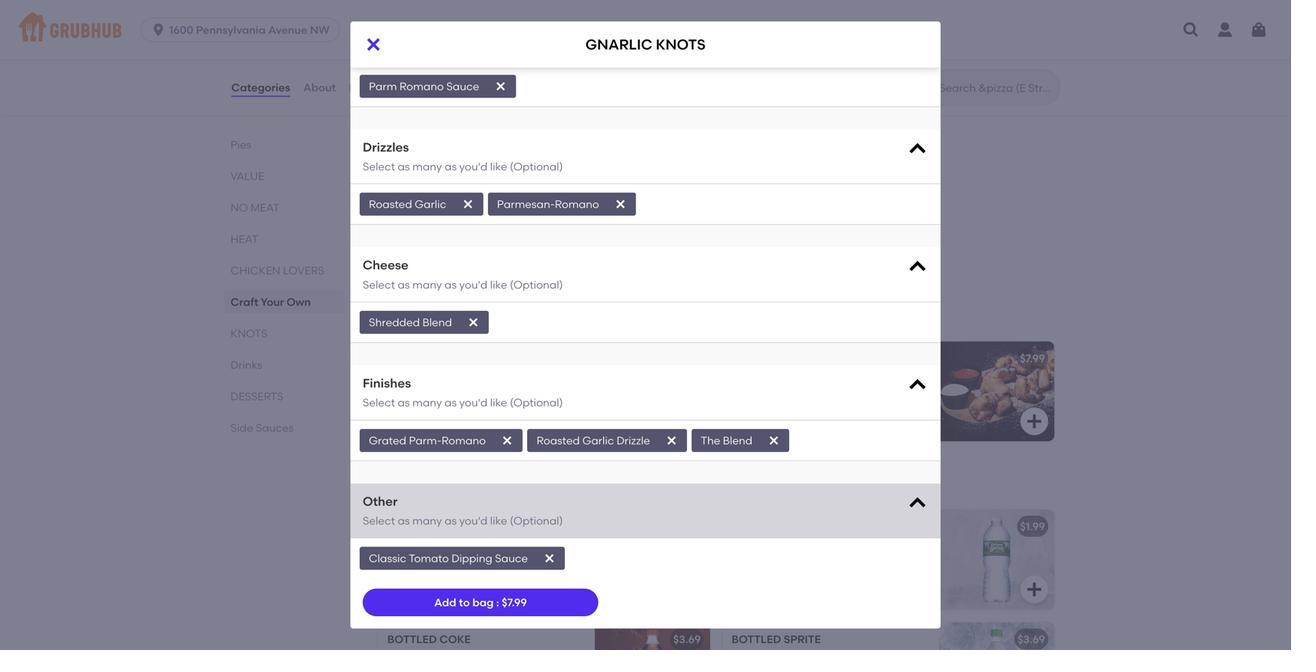 Task type: vqa. For each thing, say whether or not it's contained in the screenshot.
(Optional) in the the Sauce Select as many as you'd like (Optional)
yes



Task type: describe. For each thing, give the bounding box(es) containing it.
cheese select as many as you'd like (optional)
[[363, 258, 563, 292]]

2 $13.99 + from the top
[[666, 185, 704, 198]]

bird
[[422, 17, 448, 30]]

$7.99 button
[[722, 342, 1054, 442]]

no meat
[[231, 201, 280, 214]]

side
[[231, 422, 253, 435]]

romano for parm
[[400, 80, 444, 93]]

meat
[[251, 201, 280, 214]]

sauce select as many as you'd like (optional)
[[363, 22, 563, 55]]

smartwater 1l button
[[378, 510, 710, 610]]

1 + from the top
[[697, 17, 704, 30]]

coke
[[440, 634, 471, 647]]

grated
[[369, 434, 406, 448]]

add
[[446, 222, 470, 235]]

craft for craft your own pizza
[[387, 185, 424, 198]]

bottled coke image
[[595, 623, 710, 651]]

$3.69 for bottled coke
[[673, 634, 701, 647]]

sprite
[[784, 634, 821, 647]]

gnarlic
[[586, 36, 653, 53]]

pizza
[[491, 185, 523, 198]]

as down bird
[[445, 42, 457, 55]]

grated parm-romano
[[369, 434, 486, 448]]

select for other
[[363, 515, 395, 528]]

or
[[472, 222, 489, 235]]

classic
[[369, 553, 406, 566]]

you'd for finishes
[[459, 397, 488, 410]]

$1.99
[[1020, 521, 1045, 534]]

1l
[[466, 521, 476, 534]]

svg image inside 1600 pennsylvania avenue nw button
[[151, 22, 166, 38]]

the blend
[[701, 434, 753, 448]]

2 $13.99 from the top
[[666, 185, 697, 198]]

you'd for drizzles
[[459, 160, 488, 173]]

like for other
[[490, 515, 507, 528]]

garlic for roasted garlic drizzle
[[582, 434, 614, 448]]

1600 pennsylvania avenue nw button
[[141, 18, 346, 42]]

0 vertical spatial knots
[[656, 36, 706, 53]]

as down finishes
[[398, 397, 410, 410]]

toppings
[[387, 238, 443, 251]]

clicking
[[505, 207, 559, 220]]

parm
[[369, 80, 397, 93]]

the
[[701, 434, 720, 448]]

0 horizontal spatial craft your own
[[231, 296, 311, 309]]

cbr image
[[939, 6, 1054, 106]]

as left 1l
[[445, 515, 457, 528]]

gnarlic knots
[[586, 36, 706, 53]]

about button
[[303, 60, 337, 115]]

finishes
[[363, 376, 411, 391]]

(optional) for drizzles
[[510, 160, 563, 173]]

nw
[[310, 23, 330, 37]]

parmesan-
[[497, 198, 555, 211]]

1600
[[169, 23, 193, 37]]

cbr
[[732, 17, 755, 30]]

reviews
[[349, 81, 392, 94]]

1 horizontal spatial drinks
[[375, 474, 426, 494]]

sauce inside sauce select as many as you'd like (optional)
[[363, 22, 401, 37]]

many for drizzles
[[412, 160, 442, 173]]

0 horizontal spatial $7.99
[[502, 597, 527, 610]]

roasted garlic
[[369, 198, 446, 211]]

gnarlic knots image
[[939, 342, 1054, 442]]

Search &pizza (E Street) search field
[[938, 81, 1055, 95]]

(optional) for other
[[510, 515, 563, 528]]

blend for shredded blend
[[423, 316, 452, 329]]

bottled for bottled coke
[[387, 634, 437, 647]]

dirty
[[387, 17, 419, 30]]

like for cheese
[[490, 278, 507, 292]]

heat
[[231, 233, 258, 246]]

chicken lovers
[[231, 264, 324, 277]]

lovers
[[283, 264, 324, 277]]

$7.99 inside button
[[1020, 352, 1045, 365]]

like for drizzles
[[490, 160, 507, 173]]

chicken
[[231, 264, 280, 277]]

below
[[387, 222, 426, 235]]

1 $13.99 from the top
[[666, 17, 697, 30]]

side sauces
[[231, 422, 294, 435]]

finishes select as many as you'd like (optional)
[[363, 376, 563, 410]]

drizzles select as many as you'd like (optional)
[[363, 140, 563, 173]]

2 vertical spatial knots
[[231, 327, 268, 340]]

shredded blend
[[369, 316, 452, 329]]

avenue
[[268, 23, 307, 37]]

0 vertical spatial your
[[422, 138, 457, 158]]

:
[[496, 597, 499, 610]]

dirty bird
[[387, 17, 448, 30]]

many for cheese
[[412, 278, 442, 292]]

parm romano sauce
[[369, 80, 479, 93]]

1 horizontal spatial sauce
[[446, 80, 479, 93]]

0 vertical spatial craft your own
[[375, 138, 498, 158]]

like for finishes
[[490, 397, 507, 410]]

you'd for sauce
[[459, 42, 488, 55]]

pennsylvania
[[196, 23, 266, 37]]

remove
[[491, 222, 536, 235]]

1 horizontal spatial own
[[461, 138, 498, 158]]



Task type: locate. For each thing, give the bounding box(es) containing it.
0 horizontal spatial craft
[[231, 296, 258, 309]]

your inside craft your own by clicking below to add or remove toppings
[[426, 207, 456, 220]]

svg image inside main navigation navigation
[[1182, 21, 1201, 39]]

categories
[[231, 81, 290, 94]]

drinks up desserts
[[231, 359, 262, 372]]

1 vertical spatial drinks
[[375, 474, 426, 494]]

0 vertical spatial $7.99
[[1020, 352, 1045, 365]]

your up roasted garlic
[[426, 185, 457, 198]]

2 select from the top
[[363, 160, 395, 173]]

0 horizontal spatial $3.69
[[673, 634, 701, 647]]

as down the dirty
[[398, 42, 410, 55]]

1 horizontal spatial blend
[[723, 434, 753, 448]]

$3.69
[[673, 634, 701, 647], [1018, 634, 1045, 647]]

1 horizontal spatial craft
[[375, 138, 418, 158]]

craft up roasted garlic
[[375, 138, 418, 158]]

0 vertical spatial roasted
[[369, 198, 412, 211]]

select for sauce
[[363, 42, 395, 55]]

0 vertical spatial your
[[426, 185, 457, 198]]

0 horizontal spatial knots
[[231, 327, 268, 340]]

(optional) inside the cheese select as many as you'd like (optional)
[[510, 278, 563, 292]]

1 vertical spatial own
[[287, 296, 311, 309]]

sauce down sauce select as many as you'd like (optional)
[[446, 80, 479, 93]]

garlic
[[415, 198, 446, 211], [582, 434, 614, 448]]

many inside sauce select as many as you'd like (optional)
[[412, 42, 442, 55]]

1 vertical spatial craft
[[387, 207, 423, 220]]

many for sauce
[[412, 42, 442, 55]]

1 many from the top
[[412, 42, 442, 55]]

select down other on the left bottom of page
[[363, 515, 395, 528]]

knots down cheese
[[375, 306, 433, 326]]

0 vertical spatial blend
[[423, 316, 452, 329]]

1 horizontal spatial bottled
[[732, 634, 781, 647]]

garlic left drizzle on the bottom of the page
[[582, 434, 614, 448]]

3 many from the top
[[412, 278, 442, 292]]

roasted for roasted garlic
[[369, 198, 412, 211]]

select inside the cheese select as many as you'd like (optional)
[[363, 278, 395, 292]]

select for finishes
[[363, 397, 395, 410]]

1 vertical spatial your
[[426, 207, 456, 220]]

1 bottled from the left
[[387, 634, 437, 647]]

own for pizza
[[460, 185, 488, 198]]

own down lovers
[[287, 296, 311, 309]]

0 horizontal spatial drinks
[[231, 359, 262, 372]]

many
[[412, 42, 442, 55], [412, 160, 442, 173], [412, 278, 442, 292], [412, 397, 442, 410], [412, 515, 442, 528]]

smartwater
[[387, 521, 463, 534]]

0 horizontal spatial blend
[[423, 316, 452, 329]]

4 like from the top
[[490, 397, 507, 410]]

1 horizontal spatial $7.99
[[1020, 352, 1045, 365]]

2 + from the top
[[697, 185, 704, 198]]

4 select from the top
[[363, 397, 395, 410]]

1 vertical spatial blend
[[723, 434, 753, 448]]

bottled left sprite
[[732, 634, 781, 647]]

your for pizza
[[426, 185, 457, 198]]

blend
[[423, 316, 452, 329], [723, 434, 753, 448]]

bottled sprite
[[732, 634, 821, 647]]

many for other
[[412, 515, 442, 528]]

classic tomato dipping sauce
[[369, 553, 528, 566]]

select down the dirty
[[363, 42, 395, 55]]

sauce left bird
[[363, 22, 401, 37]]

1 like from the top
[[490, 42, 507, 55]]

+
[[697, 17, 704, 30], [697, 185, 704, 198]]

shredded
[[369, 316, 420, 329]]

you'd inside drizzles select as many as you'd like (optional)
[[459, 160, 488, 173]]

own up or in the top left of the page
[[459, 207, 487, 220]]

4 you'd from the top
[[459, 397, 488, 410]]

as down drizzles on the top of the page
[[398, 160, 410, 173]]

knots right 'gnarlic'
[[656, 36, 706, 53]]

your
[[426, 185, 457, 198], [426, 207, 456, 220]]

0 horizontal spatial own
[[287, 296, 311, 309]]

many inside drizzles select as many as you'd like (optional)
[[412, 160, 442, 173]]

craft up below
[[387, 207, 423, 220]]

you'd for other
[[459, 515, 488, 528]]

roasted left drizzle on the bottom of the page
[[537, 434, 580, 448]]

desserts
[[231, 390, 283, 404]]

bottled
[[387, 634, 437, 647], [732, 634, 781, 647]]

craft your own
[[375, 138, 498, 158], [231, 296, 311, 309]]

craft up roasted garlic
[[387, 185, 424, 198]]

0 horizontal spatial roasted
[[369, 198, 412, 211]]

2 you'd from the top
[[459, 160, 488, 173]]

pies
[[231, 138, 252, 151]]

like inside other select as many as you'd like (optional)
[[490, 515, 507, 528]]

knots
[[656, 36, 706, 53], [375, 306, 433, 326], [231, 327, 268, 340]]

like inside drizzles select as many as you'd like (optional)
[[490, 160, 507, 173]]

you'd inside sauce select as many as you'd like (optional)
[[459, 42, 488, 55]]

select inside sauce select as many as you'd like (optional)
[[363, 42, 395, 55]]

select inside finishes select as many as you'd like (optional)
[[363, 397, 395, 410]]

(optional) inside drizzles select as many as you'd like (optional)
[[510, 160, 563, 173]]

own inside craft your own by clicking below to add or remove toppings
[[459, 207, 487, 220]]

you'd
[[459, 42, 488, 55], [459, 160, 488, 173], [459, 278, 488, 292], [459, 397, 488, 410], [459, 515, 488, 528]]

craft your own down chicken lovers on the left top of page
[[231, 296, 311, 309]]

1 vertical spatial +
[[697, 185, 704, 198]]

2 vertical spatial romano
[[442, 434, 486, 448]]

select down drizzles on the top of the page
[[363, 160, 395, 173]]

reviews button
[[348, 60, 393, 115]]

3 you'd from the top
[[459, 278, 488, 292]]

select inside drizzles select as many as you'd like (optional)
[[363, 160, 395, 173]]

sauce
[[363, 22, 401, 37], [446, 80, 479, 93], [495, 553, 528, 566]]

craft for craft your own by clicking below to add or remove toppings
[[387, 207, 423, 220]]

0 vertical spatial garlic
[[415, 198, 446, 211]]

$13.99
[[666, 17, 697, 30], [666, 185, 697, 198]]

$7.99
[[1020, 352, 1045, 365], [502, 597, 527, 610]]

smartwater 1l image
[[595, 510, 710, 610]]

2 many from the top
[[412, 160, 442, 173]]

many up grated parm-romano
[[412, 397, 442, 410]]

by
[[489, 207, 503, 220]]

your
[[422, 138, 457, 158], [261, 296, 284, 309]]

own
[[461, 138, 498, 158], [287, 296, 311, 309]]

5 select from the top
[[363, 515, 395, 528]]

bottled for bottled sprite
[[732, 634, 781, 647]]

5 (optional) from the top
[[510, 515, 563, 528]]

1 vertical spatial own
[[459, 207, 487, 220]]

1 vertical spatial roasted
[[537, 434, 580, 448]]

1 horizontal spatial your
[[422, 138, 457, 158]]

2 horizontal spatial sauce
[[495, 553, 528, 566]]

bottled sprite image
[[939, 623, 1054, 651]]

parmesan-romano
[[497, 198, 599, 211]]

roasted garlic drizzle
[[537, 434, 650, 448]]

vegan knots image
[[595, 342, 710, 442]]

main navigation navigation
[[0, 0, 1291, 60]]

0 vertical spatial craft
[[387, 185, 424, 198]]

drinks up other on the left bottom of page
[[375, 474, 426, 494]]

you'd for cheese
[[459, 278, 488, 292]]

like inside sauce select as many as you'd like (optional)
[[490, 42, 507, 55]]

1 $13.99 + from the top
[[666, 17, 704, 30]]

select inside other select as many as you'd like (optional)
[[363, 515, 395, 528]]

0 vertical spatial craft
[[375, 138, 418, 158]]

1 vertical spatial romano
[[555, 198, 599, 211]]

bottled left coke
[[387, 634, 437, 647]]

select down finishes
[[363, 397, 395, 410]]

you'd inside other select as many as you'd like (optional)
[[459, 515, 488, 528]]

other
[[363, 495, 398, 509]]

your up 'to'
[[426, 207, 456, 220]]

you'd down craft your own by clicking below to add or remove toppings on the top of page
[[459, 278, 488, 292]]

(optional) for sauce
[[510, 42, 563, 55]]

roasted up below
[[369, 198, 412, 211]]

3 select from the top
[[363, 278, 395, 292]]

many up shredded blend on the left of the page
[[412, 278, 442, 292]]

5 you'd from the top
[[459, 515, 488, 528]]

no
[[231, 201, 248, 214]]

your up craft your own pizza
[[422, 138, 457, 158]]

0 horizontal spatial sauce
[[363, 22, 401, 37]]

like inside the cheese select as many as you'd like (optional)
[[490, 278, 507, 292]]

categories button
[[231, 60, 291, 115]]

1 vertical spatial craft
[[231, 296, 258, 309]]

as up grated parm-romano
[[445, 397, 457, 410]]

1 horizontal spatial roasted
[[537, 434, 580, 448]]

2 bottled from the left
[[732, 634, 781, 647]]

romano
[[400, 80, 444, 93], [555, 198, 599, 211], [442, 434, 486, 448]]

many up tomato
[[412, 515, 442, 528]]

select for cheese
[[363, 278, 395, 292]]

add
[[434, 597, 456, 610]]

1 horizontal spatial knots
[[375, 306, 433, 326]]

4 (optional) from the top
[[510, 397, 563, 410]]

craft your own pizza image
[[595, 175, 710, 274]]

you'd up parm romano sauce at the top
[[459, 42, 488, 55]]

0 vertical spatial $13.99 +
[[666, 17, 704, 30]]

as
[[398, 42, 410, 55], [445, 42, 457, 55], [398, 160, 410, 173], [445, 160, 457, 173], [398, 278, 410, 292], [445, 278, 457, 292], [398, 397, 410, 410], [445, 397, 457, 410], [398, 515, 410, 528], [445, 515, 457, 528]]

to
[[428, 222, 444, 235]]

1 select from the top
[[363, 42, 395, 55]]

about
[[303, 81, 336, 94]]

blend right shredded
[[423, 316, 452, 329]]

craft your own pizza
[[387, 185, 523, 198]]

many inside finishes select as many as you'd like (optional)
[[412, 397, 442, 410]]

dipping
[[452, 553, 492, 566]]

0 horizontal spatial garlic
[[415, 198, 446, 211]]

0 horizontal spatial your
[[261, 296, 284, 309]]

(optional) for cheese
[[510, 278, 563, 292]]

svg image
[[1182, 21, 1201, 39], [495, 80, 507, 93], [907, 139, 928, 160], [615, 198, 627, 211], [681, 245, 699, 264], [907, 257, 928, 278], [467, 317, 480, 329], [907, 375, 928, 397], [501, 435, 514, 447], [907, 493, 928, 515], [543, 553, 556, 565]]

bottled coke
[[387, 634, 471, 647]]

(optional)
[[510, 42, 563, 55], [510, 160, 563, 173], [510, 278, 563, 292], [510, 397, 563, 410], [510, 515, 563, 528]]

as up shredded blend on the left of the page
[[445, 278, 457, 292]]

your for by
[[426, 207, 456, 220]]

5 like from the top
[[490, 515, 507, 528]]

craft down chicken
[[231, 296, 258, 309]]

craft
[[387, 185, 424, 198], [387, 207, 423, 220]]

(optional) inside finishes select as many as you'd like (optional)
[[510, 397, 563, 410]]

$1.99 button
[[722, 510, 1054, 610]]

3 like from the top
[[490, 278, 507, 292]]

1 vertical spatial $13.99
[[666, 185, 697, 198]]

1 vertical spatial sauce
[[446, 80, 479, 93]]

(optional) inside sauce select as many as you'd like (optional)
[[510, 42, 563, 55]]

select down cheese
[[363, 278, 395, 292]]

2 craft from the top
[[387, 207, 423, 220]]

like
[[490, 42, 507, 55], [490, 160, 507, 173], [490, 278, 507, 292], [490, 397, 507, 410], [490, 515, 507, 528]]

many down bird
[[412, 42, 442, 55]]

many for finishes
[[412, 397, 442, 410]]

bottled spring water image
[[939, 510, 1054, 610]]

tomato
[[409, 553, 449, 566]]

you'd up grated parm-romano
[[459, 397, 488, 410]]

1 (optional) from the top
[[510, 42, 563, 55]]

many up craft your own pizza
[[412, 160, 442, 173]]

blend for the blend
[[723, 434, 753, 448]]

1 craft from the top
[[387, 185, 424, 198]]

many inside other select as many as you'd like (optional)
[[412, 515, 442, 528]]

1 vertical spatial $13.99 +
[[666, 185, 704, 198]]

to
[[459, 597, 470, 610]]

garlic up 'to'
[[415, 198, 446, 211]]

own up craft your own pizza
[[461, 138, 498, 158]]

0 vertical spatial $13.99
[[666, 17, 697, 30]]

select for drizzles
[[363, 160, 395, 173]]

garlic for roasted garlic
[[415, 198, 446, 211]]

1 you'd from the top
[[459, 42, 488, 55]]

value
[[231, 170, 264, 183]]

you'd inside the cheese select as many as you'd like (optional)
[[459, 278, 488, 292]]

craft
[[375, 138, 418, 158], [231, 296, 258, 309]]

cbr button
[[722, 6, 1054, 106]]

2 horizontal spatial knots
[[656, 36, 706, 53]]

as down cheese
[[398, 278, 410, 292]]

(optional) for finishes
[[510, 397, 563, 410]]

bag
[[472, 597, 494, 610]]

0 vertical spatial sauce
[[363, 22, 401, 37]]

like for sauce
[[490, 42, 507, 55]]

smartwater 1l
[[387, 521, 476, 534]]

1 horizontal spatial $3.69
[[1018, 634, 1045, 647]]

0 vertical spatial +
[[697, 17, 704, 30]]

3 (optional) from the top
[[510, 278, 563, 292]]

dirty bird image
[[595, 6, 710, 106]]

1 vertical spatial $7.99
[[502, 597, 527, 610]]

1 $3.69 from the left
[[673, 634, 701, 647]]

own
[[460, 185, 488, 198], [459, 207, 487, 220]]

2 like from the top
[[490, 160, 507, 173]]

knots down chicken
[[231, 327, 268, 340]]

0 vertical spatial own
[[461, 138, 498, 158]]

craft your own by clicking below to add or remove toppings
[[387, 207, 559, 251]]

1 horizontal spatial craft your own
[[375, 138, 498, 158]]

0 horizontal spatial bottled
[[387, 634, 437, 647]]

many inside the cheese select as many as you'd like (optional)
[[412, 278, 442, 292]]

cheese
[[363, 258, 408, 273]]

craft your own up craft your own pizza
[[375, 138, 498, 158]]

parm-
[[409, 434, 442, 448]]

0 vertical spatial romano
[[400, 80, 444, 93]]

sauce right dipping
[[495, 553, 528, 566]]

as up craft your own pizza
[[445, 160, 457, 173]]

you'd up craft your own pizza
[[459, 160, 488, 173]]

5 many from the top
[[412, 515, 442, 528]]

as up classic
[[398, 515, 410, 528]]

1 vertical spatial your
[[261, 296, 284, 309]]

$3.69 for bottled sprite
[[1018, 634, 1045, 647]]

2 vertical spatial sauce
[[495, 553, 528, 566]]

craft inside craft your own by clicking below to add or remove toppings
[[387, 207, 423, 220]]

4 many from the top
[[412, 397, 442, 410]]

own for by
[[459, 207, 487, 220]]

you'd inside finishes select as many as you'd like (optional)
[[459, 397, 488, 410]]

svg image
[[1250, 21, 1268, 39], [151, 22, 166, 38], [364, 35, 383, 54], [1025, 77, 1044, 95], [462, 198, 474, 211], [681, 413, 699, 431], [1025, 413, 1044, 431], [665, 435, 678, 447], [768, 435, 780, 447], [1025, 581, 1044, 600]]

your down chicken lovers on the left top of page
[[261, 296, 284, 309]]

drizzle
[[617, 434, 650, 448]]

add to bag : $7.99
[[434, 597, 527, 610]]

1600 pennsylvania avenue nw
[[169, 23, 330, 37]]

like inside finishes select as many as you'd like (optional)
[[490, 397, 507, 410]]

you'd up dipping
[[459, 515, 488, 528]]

roasted for roasted garlic drizzle
[[537, 434, 580, 448]]

own left pizza
[[460, 185, 488, 198]]

drizzles
[[363, 140, 409, 155]]

$13.99 +
[[666, 17, 704, 30], [666, 185, 704, 198]]

1 vertical spatial garlic
[[582, 434, 614, 448]]

0 vertical spatial own
[[460, 185, 488, 198]]

(optional) inside other select as many as you'd like (optional)
[[510, 515, 563, 528]]

1 vertical spatial craft your own
[[231, 296, 311, 309]]

2 $3.69 from the left
[[1018, 634, 1045, 647]]

2 (optional) from the top
[[510, 160, 563, 173]]

0 vertical spatial drinks
[[231, 359, 262, 372]]

other select as many as you'd like (optional)
[[363, 495, 563, 528]]

1 vertical spatial knots
[[375, 306, 433, 326]]

1 horizontal spatial garlic
[[582, 434, 614, 448]]

sauces
[[256, 422, 294, 435]]

blend right "the"
[[723, 434, 753, 448]]

romano for parmesan-
[[555, 198, 599, 211]]



